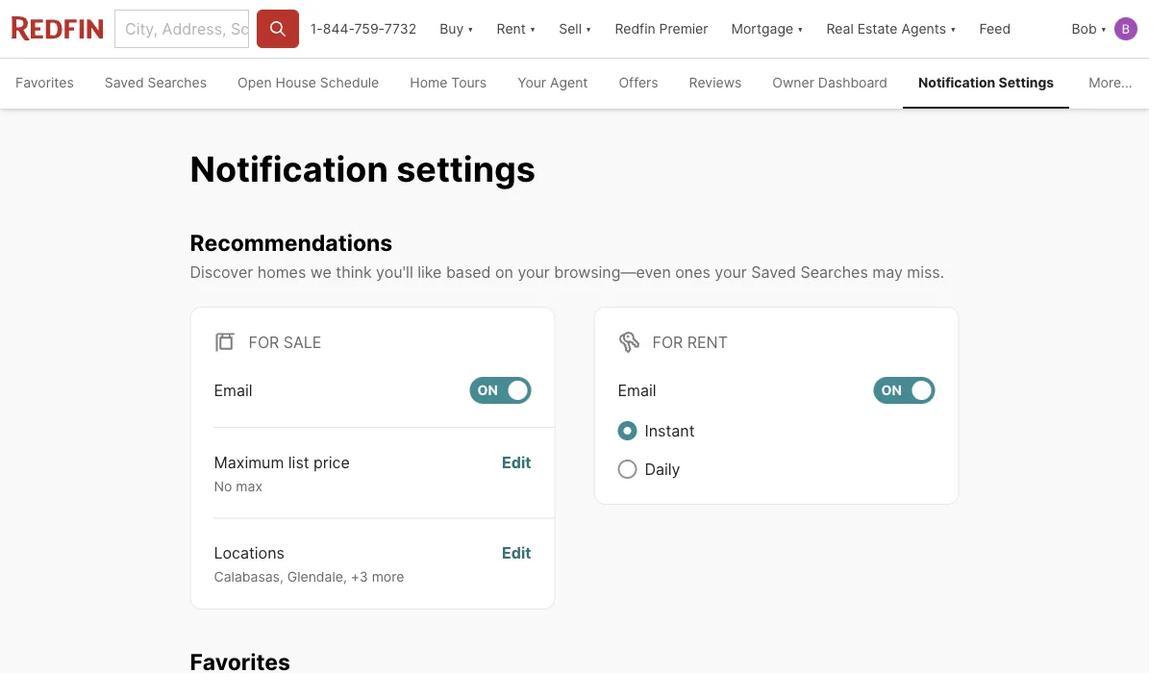 Task type: locate. For each thing, give the bounding box(es) containing it.
▾ inside buy ▾ dropdown button
[[468, 21, 474, 37]]

email for for rent
[[618, 381, 657, 399]]

for left the sale
[[249, 333, 279, 351]]

1-
[[311, 21, 323, 37]]

sell ▾
[[559, 21, 592, 37]]

mortgage ▾
[[732, 21, 804, 37]]

1 for from the left
[[249, 333, 279, 351]]

settings
[[397, 148, 536, 190]]

your agent link
[[502, 59, 604, 109]]

buy ▾
[[440, 21, 474, 37]]

0 vertical spatial edit button
[[502, 451, 532, 495]]

▾ right mortgage
[[798, 21, 804, 37]]

price
[[314, 453, 350, 472]]

▾ inside mortgage ▾ dropdown button
[[798, 21, 804, 37]]

tours
[[451, 75, 487, 91]]

1 vertical spatial searches
[[801, 262, 869, 281]]

your agent
[[518, 75, 588, 91]]

▾ inside real estate agents ▾ link
[[951, 21, 957, 37]]

2 on from the left
[[882, 382, 902, 398]]

searches down city, address, school, agent, zip search field
[[148, 75, 207, 91]]

real estate agents ▾
[[827, 21, 957, 37]]

1 horizontal spatial your
[[715, 262, 747, 281]]

1 horizontal spatial on
[[882, 382, 902, 398]]

844-
[[323, 21, 355, 37]]

email down for sale
[[214, 381, 253, 399]]

sale
[[284, 333, 322, 351]]

0 horizontal spatial on
[[478, 382, 498, 398]]

▾ right bob
[[1101, 21, 1107, 37]]

glendale,
[[287, 569, 347, 585]]

for sale
[[249, 333, 322, 351]]

max
[[236, 478, 263, 494]]

offers
[[619, 75, 659, 91]]

759-
[[355, 21, 385, 37]]

saved down city, address, school, agent, zip search field
[[105, 75, 144, 91]]

rent ▾
[[497, 21, 536, 37]]

for left rent
[[653, 333, 683, 351]]

notification down agents
[[919, 75, 996, 91]]

2 ▾ from the left
[[530, 21, 536, 37]]

0 vertical spatial saved
[[105, 75, 144, 91]]

Daily radio
[[618, 460, 637, 479]]

settings
[[999, 75, 1055, 91]]

edit button
[[502, 451, 532, 495], [502, 542, 532, 586]]

mortgage
[[732, 21, 794, 37]]

more...
[[1089, 75, 1133, 91]]

locations calabasas, glendale, +3 more
[[214, 544, 404, 585]]

on
[[478, 382, 498, 398], [882, 382, 902, 398]]

your right on
[[518, 262, 550, 281]]

4 ▾ from the left
[[798, 21, 804, 37]]

1-844-759-7732
[[311, 21, 417, 37]]

2 edit from the top
[[502, 544, 532, 563]]

dashboard
[[819, 75, 888, 91]]

edit button for price
[[502, 451, 532, 495]]

sell ▾ button
[[548, 0, 604, 58]]

0 vertical spatial searches
[[148, 75, 207, 91]]

saved
[[105, 75, 144, 91], [752, 262, 797, 281]]

1 horizontal spatial saved
[[752, 262, 797, 281]]

1 horizontal spatial searches
[[801, 262, 869, 281]]

notification settings link
[[903, 59, 1070, 109]]

1 edit from the top
[[502, 453, 532, 472]]

edit button for glendale,
[[502, 542, 532, 586]]

recommendations
[[190, 229, 393, 256]]

buy ▾ button
[[428, 0, 485, 58]]

2 edit button from the top
[[502, 542, 532, 586]]

searches left may
[[801, 262, 869, 281]]

▾ right buy
[[468, 21, 474, 37]]

home tours
[[410, 75, 487, 91]]

based
[[446, 262, 491, 281]]

0 horizontal spatial for
[[249, 333, 279, 351]]

real estate agents ▾ button
[[815, 0, 968, 58]]

for
[[249, 333, 279, 351], [653, 333, 683, 351]]

real estate agents ▾ link
[[827, 0, 957, 58]]

1 ▾ from the left
[[468, 21, 474, 37]]

▾ right agents
[[951, 21, 957, 37]]

redfin
[[615, 21, 656, 37]]

notification settings
[[190, 148, 536, 190]]

1 on from the left
[[478, 382, 498, 398]]

0 vertical spatial edit
[[502, 453, 532, 472]]

browsing—even
[[554, 262, 671, 281]]

▾ inside rent ▾ dropdown button
[[530, 21, 536, 37]]

user photo image
[[1115, 17, 1138, 40]]

Instant radio
[[618, 421, 637, 440]]

rent
[[497, 21, 526, 37]]

notification up recommendations
[[190, 148, 388, 190]]

redfin premier
[[615, 21, 709, 37]]

None checkbox
[[874, 377, 936, 404]]

saved searches link
[[89, 59, 222, 109]]

saved right ones on the top
[[752, 262, 797, 281]]

your
[[518, 262, 550, 281], [715, 262, 747, 281]]

0 horizontal spatial notification
[[190, 148, 388, 190]]

1 vertical spatial notification
[[190, 148, 388, 190]]

list
[[288, 453, 309, 472]]

2 email from the left
[[618, 381, 657, 399]]

0 horizontal spatial saved
[[105, 75, 144, 91]]

offers link
[[604, 59, 674, 109]]

open
[[238, 75, 272, 91]]

▾ inside sell ▾ dropdown button
[[586, 21, 592, 37]]

notification for notification settings
[[919, 75, 996, 91]]

maximum list price no max
[[214, 453, 350, 494]]

1 edit button from the top
[[502, 451, 532, 495]]

1 horizontal spatial email
[[618, 381, 657, 399]]

estate
[[858, 21, 898, 37]]

for for for sale
[[249, 333, 279, 351]]

1 vertical spatial edit button
[[502, 542, 532, 586]]

edit
[[502, 453, 532, 472], [502, 544, 532, 563]]

home
[[410, 75, 448, 91]]

1 email from the left
[[214, 381, 253, 399]]

5 ▾ from the left
[[951, 21, 957, 37]]

6 ▾ from the left
[[1101, 21, 1107, 37]]

1 horizontal spatial notification
[[919, 75, 996, 91]]

0 vertical spatial notification
[[919, 75, 996, 91]]

your right ones on the top
[[715, 262, 747, 281]]

0 horizontal spatial email
[[214, 381, 253, 399]]

3 ▾ from the left
[[586, 21, 592, 37]]

email
[[214, 381, 253, 399], [618, 381, 657, 399]]

None checkbox
[[470, 377, 532, 404]]

feed
[[980, 21, 1011, 37]]

owner dashboard link
[[757, 59, 903, 109]]

1 horizontal spatial for
[[653, 333, 683, 351]]

1 vertical spatial saved
[[752, 262, 797, 281]]

0 horizontal spatial your
[[518, 262, 550, 281]]

7732
[[385, 21, 417, 37]]

0 horizontal spatial searches
[[148, 75, 207, 91]]

rent
[[688, 333, 728, 351]]

no
[[214, 478, 232, 494]]

searches
[[148, 75, 207, 91], [801, 262, 869, 281]]

2 for from the left
[[653, 333, 683, 351]]

instant
[[645, 421, 695, 440]]

notification
[[919, 75, 996, 91], [190, 148, 388, 190]]

▾ right rent on the left
[[530, 21, 536, 37]]

email up instant option
[[618, 381, 657, 399]]

▾ right "sell"
[[586, 21, 592, 37]]

1 vertical spatial edit
[[502, 544, 532, 563]]

open house schedule
[[238, 75, 379, 91]]



Task type: describe. For each thing, give the bounding box(es) containing it.
reviews
[[689, 75, 742, 91]]

sell
[[559, 21, 582, 37]]

agent
[[550, 75, 588, 91]]

calabasas,
[[214, 569, 284, 585]]

rent ▾ button
[[485, 0, 548, 58]]

reviews link
[[674, 59, 757, 109]]

▾ for buy ▾
[[468, 21, 474, 37]]

edit for price
[[502, 453, 532, 472]]

on for sale
[[478, 382, 498, 398]]

edit for glendale,
[[502, 544, 532, 563]]

real
[[827, 21, 854, 37]]

feed button
[[968, 0, 1061, 58]]

searches inside saved searches link
[[148, 75, 207, 91]]

City, Address, School, Agent, ZIP search field
[[114, 10, 249, 48]]

your
[[518, 75, 547, 91]]

may
[[873, 262, 903, 281]]

buy ▾ button
[[440, 0, 474, 58]]

maximum
[[214, 453, 284, 472]]

think
[[336, 262, 372, 281]]

favorites link
[[0, 59, 89, 109]]

1 your from the left
[[518, 262, 550, 281]]

on
[[495, 262, 514, 281]]

▾ for mortgage ▾
[[798, 21, 804, 37]]

2 your from the left
[[715, 262, 747, 281]]

like
[[418, 262, 442, 281]]

open house schedule link
[[222, 59, 395, 109]]

sell ▾ button
[[559, 0, 592, 58]]

saved searches
[[105, 75, 207, 91]]

premier
[[660, 21, 709, 37]]

for for for rent
[[653, 333, 683, 351]]

recommendations discover homes we think you'll like based on your browsing—even ones your saved searches may miss.
[[190, 229, 945, 281]]

home tours link
[[395, 59, 502, 109]]

bob
[[1072, 21, 1097, 37]]

discover
[[190, 262, 253, 281]]

saved inside recommendations discover homes we think you'll like based on your browsing—even ones your saved searches may miss.
[[752, 262, 797, 281]]

mortgage ▾ button
[[732, 0, 804, 58]]

1-844-759-7732 link
[[311, 21, 417, 37]]

rent ▾ button
[[497, 0, 536, 58]]

+3
[[351, 569, 368, 585]]

searches inside recommendations discover homes we think you'll like based on your browsing—even ones your saved searches may miss.
[[801, 262, 869, 281]]

favorites
[[15, 75, 74, 91]]

for rent
[[653, 333, 728, 351]]

owner dashboard
[[773, 75, 888, 91]]

house
[[276, 75, 316, 91]]

bob ▾
[[1072, 21, 1107, 37]]

daily
[[645, 460, 681, 478]]

▾ for rent ▾
[[530, 21, 536, 37]]

mortgage ▾ button
[[720, 0, 815, 58]]

▾ for sell ▾
[[586, 21, 592, 37]]

miss.
[[907, 262, 945, 281]]

more
[[372, 569, 404, 585]]

locations
[[214, 544, 285, 563]]

you'll
[[376, 262, 413, 281]]

ones
[[676, 262, 711, 281]]

more... button
[[1074, 59, 1148, 109]]

notification settings
[[919, 75, 1055, 91]]

owner
[[773, 75, 815, 91]]

on for rent
[[882, 382, 902, 398]]

email for for sale
[[214, 381, 253, 399]]

we
[[311, 262, 332, 281]]

redfin premier button
[[604, 0, 720, 58]]

homes
[[258, 262, 306, 281]]

buy
[[440, 21, 464, 37]]

schedule
[[320, 75, 379, 91]]

▾ for bob ▾
[[1101, 21, 1107, 37]]

notification for notification settings
[[190, 148, 388, 190]]

submit search image
[[268, 19, 287, 38]]

agents
[[902, 21, 947, 37]]



Task type: vqa. For each thing, say whether or not it's contained in the screenshot.
— associated with Year Built
no



